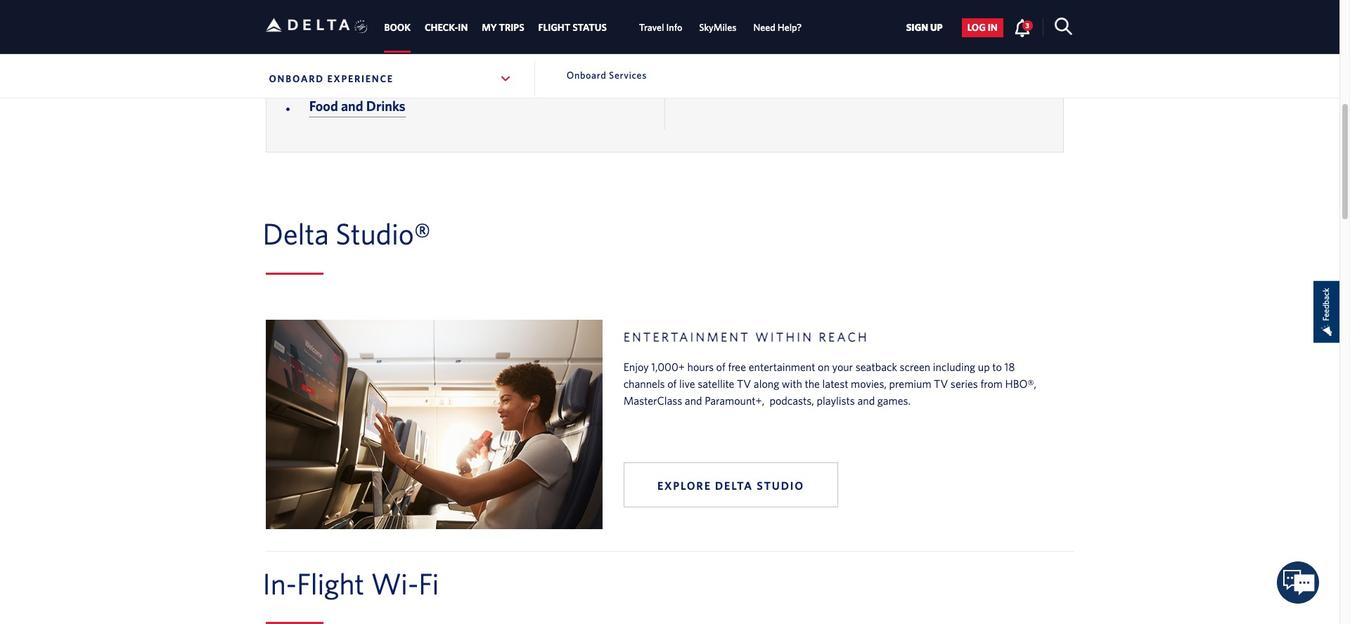 Task type: vqa. For each thing, say whether or not it's contained in the screenshot.
Delta to the middle
yes



Task type: locate. For each thing, give the bounding box(es) containing it.
entertainment
[[749, 361, 816, 373]]

1 vertical spatial delta
[[263, 217, 329, 251]]

games.
[[878, 394, 911, 407]]

the
[[805, 377, 820, 390]]

in
[[988, 22, 998, 33]]

skymiles link
[[699, 15, 737, 40]]

delta studio®
[[311, 16, 393, 33], [263, 217, 437, 251]]

delta
[[311, 16, 344, 33], [263, 217, 329, 251], [715, 479, 753, 492]]

wi-
[[371, 567, 419, 600]]

entertainment
[[624, 330, 750, 345]]

meals
[[747, 16, 784, 33]]

onboard for onboard services
[[567, 70, 607, 81]]

studio®
[[347, 16, 393, 33], [336, 217, 431, 251]]

masterclass
[[624, 394, 682, 407]]

hbo®,
[[1005, 377, 1037, 390]]

1 vertical spatial of
[[668, 377, 677, 390]]

satellite
[[698, 377, 735, 390]]

info
[[666, 22, 682, 33]]

tv down free
[[737, 377, 751, 390]]

and right food
[[341, 98, 363, 114]]

free
[[311, 57, 337, 73]]

up
[[931, 22, 943, 33]]

movies,
[[851, 377, 887, 390]]

of left free
[[716, 361, 726, 373]]

my trips
[[482, 22, 524, 33]]

in
[[458, 22, 468, 33]]

in-flight wi-fi
[[263, 567, 439, 600]]

need help?
[[754, 22, 802, 33]]

free
[[728, 361, 746, 373]]

message us image
[[1278, 562, 1320, 604]]

and down live
[[685, 394, 702, 407]]

0 horizontal spatial onboard
[[269, 73, 324, 84]]

and down movies, on the bottom right
[[858, 394, 875, 407]]

1 tv from the left
[[737, 377, 751, 390]]

onboard up food
[[269, 73, 324, 84]]

paramount+,
[[705, 394, 765, 407]]

within
[[756, 330, 814, 345]]

of
[[716, 361, 726, 373], [668, 377, 677, 390]]

1 horizontal spatial tv
[[934, 377, 948, 390]]

check-in
[[425, 22, 468, 33]]

0 vertical spatial of
[[716, 361, 726, 373]]

travel info
[[639, 22, 682, 33]]

tv down including
[[934, 377, 948, 390]]

reach
[[819, 330, 869, 345]]

flight
[[539, 22, 571, 33]]

1 horizontal spatial onboard
[[567, 70, 607, 81]]

18
[[1005, 361, 1015, 373]]

food and drinks
[[309, 98, 406, 114]]

trips
[[499, 22, 524, 33]]

need
[[754, 22, 776, 33]]

skymiles
[[699, 22, 737, 33]]

studio
[[757, 479, 805, 492]]

latest
[[823, 377, 849, 390]]

up
[[978, 361, 990, 373]]

log
[[968, 22, 986, 33]]

onboard left services
[[567, 70, 607, 81]]

services
[[609, 70, 647, 81]]

drinks
[[366, 98, 406, 114]]

of left live
[[668, 377, 677, 390]]

onboard
[[567, 70, 607, 81], [269, 73, 324, 84]]

experience
[[327, 73, 394, 84]]

entertainment within reach
[[624, 330, 869, 345]]

need help? link
[[754, 15, 802, 40]]

0 horizontal spatial and
[[341, 98, 363, 114]]

delta air lines image
[[266, 3, 350, 47]]

series
[[951, 377, 978, 390]]

flight status
[[539, 22, 607, 33]]

log in button
[[962, 18, 1003, 37]]

onboard inside dropdown button
[[269, 73, 324, 84]]

your
[[832, 361, 853, 373]]

from
[[981, 377, 1003, 390]]

including
[[933, 361, 976, 373]]

0 horizontal spatial tv
[[737, 377, 751, 390]]

flight
[[297, 567, 365, 600]]

3 link
[[1014, 18, 1033, 37]]

and
[[341, 98, 363, 114], [685, 394, 702, 407], [858, 394, 875, 407]]

tv
[[737, 377, 751, 390], [934, 377, 948, 390]]

0 horizontal spatial of
[[668, 377, 677, 390]]

along
[[754, 377, 779, 390]]

my
[[482, 22, 497, 33]]

explore
[[658, 479, 712, 492]]

onboard experience
[[269, 73, 394, 84]]

tab list
[[377, 0, 811, 53]]



Task type: describe. For each thing, give the bounding box(es) containing it.
0 vertical spatial delta studio®
[[311, 16, 393, 33]]

hours
[[688, 361, 714, 373]]

to
[[993, 361, 1002, 373]]

in-
[[263, 567, 297, 600]]

seatback
[[856, 361, 897, 373]]

channels
[[624, 377, 665, 390]]

free messaging link
[[311, 57, 405, 77]]

sign up
[[906, 22, 943, 33]]

live
[[679, 377, 695, 390]]

2 tv from the left
[[934, 377, 948, 390]]

on
[[818, 361, 830, 373]]

onboard experience button
[[266, 61, 516, 96]]

1 horizontal spatial and
[[685, 394, 702, 407]]

explore delta studio
[[658, 479, 805, 492]]

enjoy
[[624, 361, 649, 373]]

delta studio® link
[[311, 16, 393, 36]]

tab list containing book
[[377, 0, 811, 53]]

onboard for onboard experience
[[269, 73, 324, 84]]

and inside "link"
[[341, 98, 363, 114]]

premium
[[889, 377, 932, 390]]

playlists
[[817, 394, 855, 407]]

travel
[[639, 22, 664, 33]]

book link
[[384, 15, 411, 40]]

check-
[[425, 22, 458, 33]]

onboard services
[[567, 70, 647, 81]]

2 horizontal spatial and
[[858, 394, 875, 407]]

status
[[573, 22, 607, 33]]

0 vertical spatial studio®
[[347, 16, 393, 33]]

food
[[309, 98, 338, 114]]

1 vertical spatial studio®
[[336, 217, 431, 251]]

skyteam image
[[354, 5, 368, 49]]

1,000+
[[652, 361, 685, 373]]

book
[[384, 22, 411, 33]]

1 horizontal spatial of
[[716, 361, 726, 373]]

log in
[[968, 22, 998, 33]]

explore delta studio link
[[624, 463, 838, 508]]

sign
[[906, 22, 928, 33]]

sign up link
[[901, 18, 949, 37]]

screen
[[900, 361, 931, 373]]

check-in link
[[425, 15, 468, 40]]

enjoy 1,000+ hours of free entertainment on your seatback screen including up to 18 channels of live satellite tv along with the latest movies, premium tv series from hbo®, masterclass and paramount+,  podcasts, playlists and games.
[[624, 361, 1037, 407]]

2 vertical spatial delta
[[715, 479, 753, 492]]

free messaging
[[311, 57, 405, 73]]

help?
[[778, 22, 802, 33]]

travel info link
[[639, 15, 682, 40]]

special meals link
[[701, 16, 784, 36]]

1 vertical spatial delta studio®
[[263, 217, 437, 251]]

special meals
[[701, 16, 784, 33]]

fi
[[419, 567, 439, 600]]

my trips link
[[482, 15, 524, 40]]

with
[[782, 377, 802, 390]]

special
[[701, 16, 744, 33]]

flight status link
[[539, 15, 607, 40]]

3
[[1026, 21, 1030, 29]]

0 vertical spatial delta
[[311, 16, 344, 33]]

messaging
[[340, 57, 405, 73]]

food and drinks link
[[309, 98, 406, 118]]



